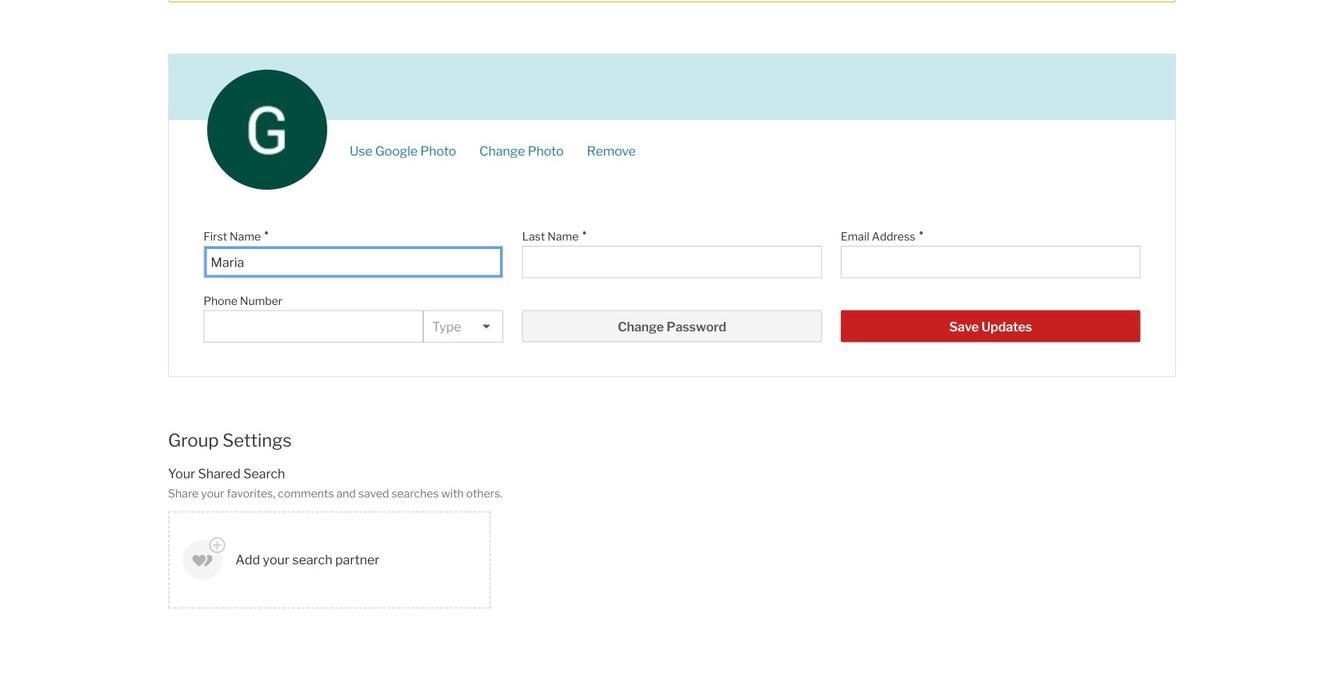 Task type: vqa. For each thing, say whether or not it's contained in the screenshot.
"section"
yes



Task type: locate. For each thing, give the bounding box(es) containing it.
phone number element
[[204, 286, 416, 310]]

last name. required field. element
[[522, 222, 814, 246]]

section
[[168, 0, 1177, 2]]



Task type: describe. For each thing, give the bounding box(es) containing it.
email address. required field. element
[[841, 222, 1133, 246]]

first name. required field. element
[[204, 222, 496, 246]]

First Name text field
[[211, 254, 496, 270]]



